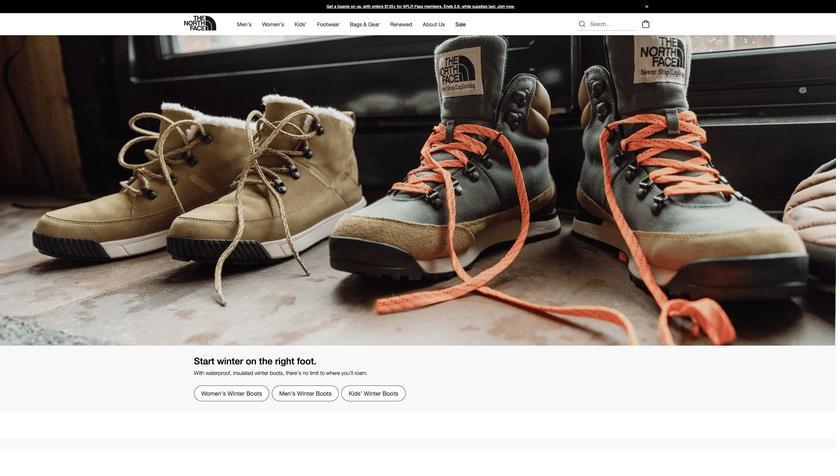 Task type: locate. For each thing, give the bounding box(es) containing it.
1 horizontal spatial men's
[[279, 390, 296, 398]]

winter down roam.
[[364, 390, 381, 398]]

0 vertical spatial men's
[[237, 21, 252, 27]]

0 vertical spatial kids'
[[295, 21, 307, 27]]

1 vertical spatial men's
[[279, 390, 296, 398]]

a
[[334, 4, 337, 9]]

1 vertical spatial kids'
[[349, 390, 362, 398]]

men's winter boots
[[279, 390, 332, 398]]

kids' down roam.
[[349, 390, 362, 398]]

0 vertical spatial on
[[351, 4, 356, 9]]

men's down there's
[[279, 390, 296, 398]]

kids' link
[[295, 15, 307, 33]]

men's left women's link on the left of the page
[[237, 21, 252, 27]]

boots
[[246, 390, 262, 398], [316, 390, 332, 398], [383, 390, 398, 398]]

1 winter from the left
[[228, 390, 245, 398]]

women's down waterproof,
[[201, 390, 226, 398]]

women's for women's winter boots
[[201, 390, 226, 398]]

men's
[[237, 21, 252, 27], [279, 390, 296, 398]]

0 horizontal spatial winter
[[228, 390, 245, 398]]

$125+
[[385, 4, 396, 9]]

boots inside men's winter boots link
[[316, 390, 332, 398]]

bags
[[350, 21, 362, 27]]

winter
[[217, 356, 243, 367], [255, 371, 268, 377]]

kids' right women's link on the left of the page
[[295, 21, 307, 27]]

join
[[498, 4, 505, 9]]

footwear link
[[317, 15, 339, 33]]

xplr
[[403, 4, 413, 9]]

winter
[[228, 390, 245, 398], [297, 390, 314, 398], [364, 390, 381, 398]]

1 vertical spatial women's
[[201, 390, 226, 398]]

1 horizontal spatial on
[[351, 4, 356, 9]]

get a beanie on us, with orders $125+ for xplr pass members. ends 2.6, while supplies last. join now. link
[[0, 0, 836, 13]]

3 winter from the left
[[364, 390, 381, 398]]

sale link
[[456, 15, 466, 33]]

3 boots from the left
[[383, 390, 398, 398]]

for
[[397, 4, 402, 9]]

1 horizontal spatial boots
[[316, 390, 332, 398]]

boots inside kids' winter boots link
[[383, 390, 398, 398]]

boots for kids' winter boots
[[383, 390, 398, 398]]

2 winter from the left
[[297, 390, 314, 398]]

2 boots from the left
[[316, 390, 332, 398]]

1 boots from the left
[[246, 390, 262, 398]]

women's winter boots link
[[194, 386, 269, 402]]

on
[[351, 4, 356, 9], [246, 356, 257, 367]]

1 vertical spatial winter
[[255, 371, 268, 377]]

women's
[[262, 21, 284, 27], [201, 390, 226, 398]]

0 horizontal spatial winter
[[217, 356, 243, 367]]

winter down "the"
[[255, 371, 268, 377]]

kids' winter boots
[[349, 390, 398, 398]]

winter down no
[[297, 390, 314, 398]]

Search search field
[[577, 18, 636, 31]]

2 horizontal spatial boots
[[383, 390, 398, 398]]

0 vertical spatial women's
[[262, 21, 284, 27]]

on up "insulated"
[[246, 356, 257, 367]]

foot.
[[297, 356, 317, 367]]

about us
[[423, 21, 445, 27]]

ends
[[444, 4, 453, 9]]

1 horizontal spatial women's
[[262, 21, 284, 27]]

winter up waterproof,
[[217, 356, 243, 367]]

on left us,
[[351, 4, 356, 9]]

1 horizontal spatial kids'
[[349, 390, 362, 398]]

footwear
[[317, 21, 339, 27]]

bags & gear link
[[350, 15, 380, 33]]

pass
[[414, 4, 423, 9]]

winter down "insulated"
[[228, 390, 245, 398]]

2 horizontal spatial winter
[[364, 390, 381, 398]]

1 horizontal spatial winter
[[297, 390, 314, 398]]

0 horizontal spatial women's
[[201, 390, 226, 398]]

0 horizontal spatial men's
[[237, 21, 252, 27]]

0 horizontal spatial kids'
[[295, 21, 307, 27]]

0 horizontal spatial boots
[[246, 390, 262, 398]]

supplies
[[472, 4, 488, 9]]

boots for men's winter boots
[[316, 390, 332, 398]]

while
[[462, 4, 471, 9]]

kids'
[[295, 21, 307, 27], [349, 390, 362, 398]]

the
[[259, 356, 273, 367]]

get a beanie on us, with orders $125+ for xplr pass members. ends 2.6, while supplies last. join now.
[[327, 4, 515, 9]]

women's left kids' link
[[262, 21, 284, 27]]

boots inside "women's winter boots" link
[[246, 390, 262, 398]]

0 horizontal spatial on
[[246, 356, 257, 367]]

kids' winter boots link
[[342, 386, 406, 402]]



Task type: describe. For each thing, give the bounding box(es) containing it.
1 vertical spatial on
[[246, 356, 257, 367]]

search all image
[[578, 20, 586, 28]]

orders
[[372, 4, 384, 9]]

roam.
[[355, 371, 368, 377]]

1 horizontal spatial winter
[[255, 371, 268, 377]]

men's for men's winter boots
[[279, 390, 296, 398]]

there's
[[286, 371, 301, 377]]

members.
[[425, 4, 443, 9]]

women's for women's
[[262, 21, 284, 27]]

inside a cabin, by the door, sit two different pairs of winter boots from the north face. image
[[0, 0, 836, 346]]

men's winter boots link
[[272, 386, 339, 402]]

renewed
[[390, 21, 412, 27]]

us
[[439, 21, 445, 27]]

2.6,
[[454, 4, 461, 9]]

you'll
[[342, 371, 353, 377]]

winter for women's
[[228, 390, 245, 398]]

boots,
[[270, 371, 284, 377]]

0 vertical spatial winter
[[217, 356, 243, 367]]

with
[[194, 371, 204, 377]]

now.
[[506, 4, 515, 9]]

women's winter boots
[[201, 390, 262, 398]]

insulated
[[233, 371, 253, 377]]

start
[[194, 356, 215, 367]]

limit
[[310, 371, 319, 377]]

no
[[303, 371, 309, 377]]

winter for kids'
[[364, 390, 381, 398]]

get
[[327, 4, 333, 9]]

close image
[[643, 5, 651, 8]]

kids' for kids' winter boots
[[349, 390, 362, 398]]

waterproof,
[[206, 371, 232, 377]]

sale
[[456, 21, 466, 27]]

boots for women's winter boots
[[246, 390, 262, 398]]

us,
[[357, 4, 362, 9]]

with
[[363, 4, 371, 9]]

to
[[320, 371, 325, 377]]

about us link
[[423, 15, 445, 33]]

view cart image
[[641, 19, 651, 29]]

kids' for kids'
[[295, 21, 307, 27]]

about
[[423, 21, 437, 27]]

&
[[364, 21, 367, 27]]

the north face home page image
[[184, 16, 216, 31]]

where
[[326, 371, 340, 377]]

men's link
[[237, 15, 252, 33]]

right
[[275, 356, 295, 367]]

beanie
[[338, 4, 350, 9]]

men's for men's
[[237, 21, 252, 27]]

start winter on the right foot.
[[194, 356, 317, 367]]

bags & gear
[[350, 21, 380, 27]]

gear
[[368, 21, 380, 27]]

women's link
[[262, 15, 284, 33]]

last.
[[489, 4, 496, 9]]

winter for men's
[[297, 390, 314, 398]]

renewed link
[[390, 15, 412, 33]]

with waterproof, insulated winter boots, there's no limit to where you'll roam.
[[194, 371, 368, 377]]



Task type: vqa. For each thing, say whether or not it's contained in the screenshot.
the right Kids'
yes



